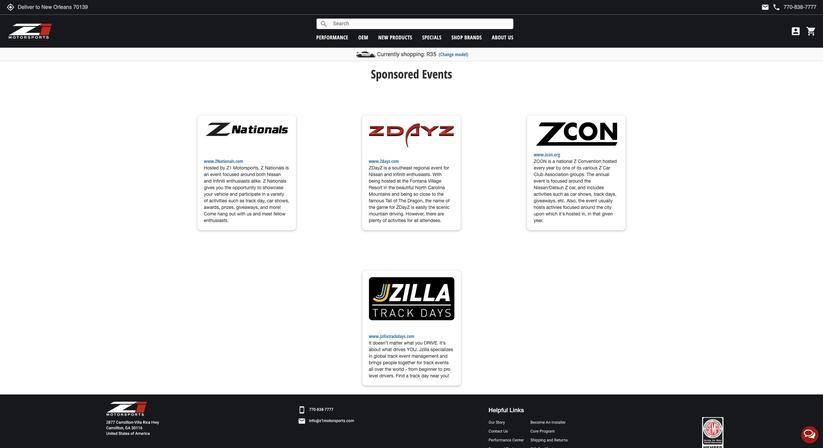 Task type: vqa. For each thing, say whether or not it's contained in the screenshot.
the left "1"
no



Task type: describe. For each thing, give the bounding box(es) containing it.
nissan inside www.zdayz.com zdayz is a southeast regional event for nissan and infiniti enthusiasts. with being hosted at the fontana village resort in the beautiful north carolina mountains and being so close           to the famous tail of the dragon, the name of the game for zdayz is easily the scenic mountain driving. however, there are plenty of activities for all attendees.
[[369, 172, 383, 177]]

(change model) link
[[439, 51, 469, 58]]

united
[[106, 432, 118, 436]]

a inside www.zdayz.com zdayz is a southeast regional event for nissan and infiniti enthusiasts. with being hosted at the fontana village resort in the beautiful north carolina mountains and being so close           to the famous tail of the dragon, the name of the game for zdayz is easily the scenic mountain driving. however, there are plenty of activities for all attendees.
[[389, 165, 391, 171]]

oem
[[359, 34, 369, 41]]

is inside www.znationals.com hosted by z1 motorsports, z nationals is an event focused around both nissan and infiniti enthusiasts alike. z nationals gives you the opportunity to showcase your vehicle           and participate in a variety of activities such as track day, car shows, awards, prizes, giveaways, and more! come hang out with us and meet fellow enthusiasts.
[[286, 165, 289, 171]]

www.znationals.com link
[[204, 158, 243, 165]]

includes
[[587, 185, 605, 190]]

performance
[[317, 34, 349, 41]]

of up scenic
[[446, 198, 450, 204]]

giveaways, inside www.zcon.org zcon is a national z convention hosted every year by one of its various z car club association groups. the annual event is           focused around the nissan/datsun z car, and includes activities such as car shows, track days, giveaways, etc. also, the event usually hosts activies focused around the city upon which it's          hosted in, in that given year.
[[534, 198, 557, 204]]

all inside www.jzillatrackdays.com it doesn't matter what you drive. it's about what drives you. jzilla specializes in global track event management and brings people together for            track events all over the world - from beginner to pro level drivers. find a track day near you!
[[369, 367, 374, 372]]

center
[[513, 438, 524, 443]]

installer
[[552, 421, 566, 425]]

the down close
[[426, 198, 432, 204]]

resort
[[369, 185, 383, 190]]

infiniti inside www.zdayz.com zdayz is a southeast regional event for nissan and infiniti enthusiasts. with being hosted at the fontana village resort in the beautiful north carolina mountains and being so close           to the famous tail of the dragon, the name of the game for zdayz is easily the scenic mountain driving. however, there are plenty of activities for all attendees.
[[394, 172, 406, 177]]

www.zcon.org zcon is a national z convention hosted every year by one of its various z car club association groups. the annual event is           focused around the nissan/datsun z car, and includes activities such as car shows, track days, giveaways, etc. also, the event usually hosts activies focused around the city upon which it's          hosted in, in that given year.
[[534, 152, 617, 223]]

so
[[414, 192, 419, 197]]

mail
[[762, 3, 770, 11]]

for inside www.jzillatrackdays.com it doesn't matter what you drive. it's about what drives you. jzilla specializes in global track event management and brings people together for            track events all over the world - from beginner to pro level drivers. find a track day near you!
[[417, 360, 423, 366]]

you inside www.jzillatrackdays.com it doesn't matter what you drive. it's about what drives you. jzilla specializes in global track event management and brings people together for            track events all over the world - from beginner to pro level drivers. find a track day near you!
[[416, 341, 423, 346]]

usually
[[599, 198, 613, 204]]

www.zdayz.com zdayz is a southeast regional event for nissan and infiniti enthusiasts. with being hosted at the fontana village resort in the beautiful north carolina mountains and being so close           to the famous tail of the dragon, the name of the game for zdayz is easily the scenic mountain driving. however, there are plenty of activities for all attendees.
[[369, 158, 450, 223]]

by inside www.znationals.com hosted by z1 motorsports, z nationals is an event focused around both nissan and infiniti enthusiasts alike. z nationals gives you the opportunity to showcase your vehicle           and participate in a variety of activities such as track day, car shows, awards, prizes, giveaways, and more! come hang out with us and meet fellow enthusiasts.
[[220, 165, 225, 171]]

nissan inside www.znationals.com hosted by z1 motorsports, z nationals is an event focused around both nissan and infiniti enthusiasts alike. z nationals gives you the opportunity to showcase your vehicle           and participate in a variety of activities such as track day, car shows, awards, prizes, giveaways, and more! come hang out with us and meet fellow enthusiasts.
[[267, 172, 281, 177]]

motorsports,
[[233, 165, 260, 171]]

city
[[605, 205, 612, 210]]

the inside www.zcon.org zcon is a national z convention hosted every year by one of its various z car club association groups. the annual event is           focused around the nissan/datsun z car, and includes activities such as car shows, track days, giveaways, etc. also, the event usually hosts activies focused around the city upon which it's          hosted in, in that given year.
[[587, 172, 595, 177]]

days,
[[606, 192, 617, 197]]

1 vertical spatial being
[[401, 192, 413, 197]]

2 vertical spatial hosted
[[567, 212, 581, 217]]

you.
[[407, 347, 418, 353]]

to inside www.jzillatrackdays.com it doesn't matter what you drive. it's about what drives you. jzilla specializes in global track event management and brings people together for            track events all over the world - from beginner to pro level drivers. find a track day near you!
[[439, 367, 443, 372]]

it's
[[440, 341, 446, 346]]

year.
[[534, 218, 544, 223]]

1 vertical spatial focused
[[551, 179, 568, 184]]

club
[[534, 172, 544, 177]]

nissan/datsun
[[534, 185, 564, 190]]

fellow
[[274, 212, 286, 217]]

30116
[[131, 426, 143, 431]]

www.jzillatrackdays.com
[[369, 333, 415, 340]]

enthusiasts
[[227, 179, 250, 184]]

shipping and returns link
[[531, 438, 568, 444]]

us for about us
[[509, 34, 514, 41]]

villa
[[134, 421, 142, 425]]

1 horizontal spatial what
[[404, 341, 414, 346]]

track inside www.zcon.org zcon is a national z convention hosted every year by one of its various z car club association groups. the annual event is           focused around the nissan/datsun z car, and includes activities such as car shows, track days, giveaways, etc. also, the event usually hosts activies focused around the city upon which it's          hosted in, in that given year.
[[594, 192, 605, 197]]

come
[[204, 212, 216, 217]]

its
[[577, 165, 582, 171]]

and down the an
[[204, 179, 212, 184]]

of inside www.znationals.com hosted by z1 motorsports, z nationals is an event focused around both nissan and infiniti enthusiasts alike. z nationals gives you the opportunity to showcase your vehicle           and participate in a variety of activities such as track day, car shows, awards, prizes, giveaways, and more! come hang out with us and meet fellow enthusiasts.
[[204, 198, 208, 204]]

the inside www.jzillatrackdays.com it doesn't matter what you drive. it's about what drives you. jzilla specializes in global track event management and brings people together for            track events all over the world - from beginner to pro level drivers. find a track day near you!
[[385, 367, 392, 372]]

become
[[531, 421, 545, 425]]

opportunity
[[233, 185, 256, 190]]

every
[[534, 165, 545, 171]]

infiniti inside www.znationals.com hosted by z1 motorsports, z nationals is an event focused around both nissan and infiniti enthusiasts alike. z nationals gives you the opportunity to showcase your vehicle           and participate in a variety of activities such as track day, car shows, awards, prizes, giveaways, and more! come hang out with us and meet fellow enthusiasts.
[[213, 179, 225, 184]]

mail link
[[762, 3, 770, 11]]

level
[[369, 374, 379, 379]]

it's
[[559, 212, 566, 217]]

doesn't
[[373, 341, 388, 346]]

0 vertical spatial nationals
[[265, 165, 284, 171]]

there
[[426, 212, 437, 217]]

both
[[256, 172, 266, 177]]

activities inside www.zdayz.com zdayz is a southeast regional event for nissan and infiniti enthusiasts. with being hosted at the fontana village resort in the beautiful north carolina mountains and being so close           to the famous tail of the dragon, the name of the game for zdayz is easily the scenic mountain driving. however, there are plenty of activities for all attendees.
[[388, 218, 406, 223]]

events
[[436, 360, 449, 366]]

and inside www.jzillatrackdays.com it doesn't matter what you drive. it's about what drives you. jzilla specializes in global track event management and brings people together for            track events all over the world - from beginner to pro level drivers. find a track day near you!
[[440, 354, 448, 359]]

our story link
[[489, 420, 524, 426]]

z right national
[[574, 159, 577, 164]]

hwy
[[151, 421, 159, 425]]

become an installer link
[[531, 420, 568, 426]]

a inside www.zcon.org zcon is a national z convention hosted every year by one of its various z car club association groups. the annual event is           focused around the nissan/datsun z car, and includes activities such as car shows, track days, giveaways, etc. also, the event usually hosts activies focused around the city upon which it's          hosted in, in that given year.
[[553, 159, 556, 164]]

matter
[[390, 341, 403, 346]]

tail
[[386, 198, 392, 204]]

z1 company logo image
[[106, 402, 147, 417]]

and inside www.zcon.org zcon is a national z convention hosted every year by one of its various z car club association groups. the annual event is           focused around the nissan/datsun z car, and includes activities such as car shows, track days, giveaways, etc. also, the event usually hosts activies focused around the city upon which it's          hosted in, in that given year.
[[578, 185, 586, 190]]

given
[[602, 212, 613, 217]]

z1
[[227, 165, 232, 171]]

specials
[[423, 34, 442, 41]]

your
[[204, 192, 213, 197]]

and down day,
[[260, 205, 268, 210]]

focused inside www.znationals.com hosted by z1 motorsports, z nationals is an event focused around both nissan and infiniti enthusiasts alike. z nationals gives you the opportunity to showcase your vehicle           and participate in a variety of activities such as track day, car shows, awards, prizes, giveaways, and more! come hang out with us and meet fellow enthusiasts.
[[223, 172, 240, 177]]

around inside www.znationals.com hosted by z1 motorsports, z nationals is an event focused around both nissan and infiniti enthusiasts alike. z nationals gives you the opportunity to showcase your vehicle           and participate in a variety of activities such as track day, car shows, awards, prizes, giveaways, and more! come hang out with us and meet fellow enthusiasts.
[[241, 172, 255, 177]]

you!
[[441, 374, 450, 379]]

mountain
[[369, 212, 388, 217]]

however,
[[406, 212, 425, 217]]

for down 'however,'
[[408, 218, 413, 223]]

together
[[399, 360, 416, 366]]

year
[[547, 165, 555, 171]]

and down core program link on the bottom
[[547, 438, 554, 443]]

of inside www.zcon.org zcon is a national z convention hosted every year by one of its various z car club association groups. the annual event is           focused around the nissan/datsun z car, and includes activities such as car shows, track days, giveaways, etc. also, the event usually hosts activies focused around the city upon which it's          hosted in, in that given year.
[[572, 165, 576, 171]]

national
[[557, 159, 573, 164]]

to inside www.zdayz.com zdayz is a southeast regional event for nissan and infiniti enthusiasts. with being hosted at the fontana village resort in the beautiful north carolina mountains and being so close           to the famous tail of the dragon, the name of the game for zdayz is easily the scenic mountain driving. however, there are plenty of activities for all attendees.
[[432, 192, 436, 197]]

easily
[[416, 205, 428, 210]]

that
[[593, 212, 601, 217]]

car inside www.zcon.org zcon is a national z convention hosted every year by one of its various z car club association groups. the annual event is           focused around the nissan/datsun z car, and includes activities such as car shows, track days, giveaways, etc. also, the event usually hosts activies focused around the city upon which it's          hosted in, in that given year.
[[571, 192, 577, 197]]

2 vertical spatial focused
[[564, 205, 580, 210]]

helpful
[[489, 407, 508, 414]]

r35
[[427, 51, 437, 58]]

770-838-7777 link
[[309, 408, 334, 413]]

plenty
[[369, 218, 382, 223]]

program
[[540, 429, 555, 434]]

2877
[[106, 421, 115, 425]]

shipping and returns
[[531, 438, 568, 443]]

car inside www.znationals.com hosted by z1 motorsports, z nationals is an event focused around both nissan and infiniti enthusiasts alike. z nationals gives you the opportunity to showcase your vehicle           and participate in a variety of activities such as track day, car shows, awards, prizes, giveaways, and more! come hang out with us and meet fellow enthusiasts.
[[267, 198, 274, 204]]

hang
[[218, 212, 228, 217]]

smartphone
[[298, 407, 306, 414]]

a inside www.jzillatrackdays.com it doesn't matter what you drive. it's about what drives you. jzilla specializes in global track event management and brings people together for            track events all over the world - from beginner to pro level drivers. find a track day near you!
[[406, 374, 409, 379]]

north
[[416, 185, 427, 190]]

are
[[438, 212, 445, 217]]

the right at
[[403, 179, 409, 184]]

such inside www.znationals.com hosted by z1 motorsports, z nationals is an event focused around both nissan and infiniti enthusiasts alike. z nationals gives you the opportunity to showcase your vehicle           and participate in a variety of activities such as track day, car shows, awards, prizes, giveaways, and more! come hang out with us and meet fellow enthusiasts.
[[229, 198, 239, 204]]

shop brands link
[[452, 34, 482, 41]]

of down mountain
[[383, 218, 387, 223]]

out
[[229, 212, 236, 217]]

2877 carrollton-villa rica hwy carrollton, ga 30116 united states of america
[[106, 421, 159, 436]]

email info@z1motorsports.com
[[298, 418, 354, 426]]

the inside www.znationals.com hosted by z1 motorsports, z nationals is an event focused around both nissan and infiniti enthusiasts alike. z nationals gives you the opportunity to showcase your vehicle           and participate in a variety of activities such as track day, car shows, awards, prizes, giveaways, and more! come hang out with us and meet fellow enthusiasts.
[[225, 185, 231, 190]]

contact us
[[489, 429, 508, 434]]

awards,
[[204, 205, 220, 210]]

and up tail
[[392, 192, 400, 197]]

activities inside www.zcon.org zcon is a national z convention hosted every year by one of its various z car club association groups. the annual event is           focused around the nissan/datsun z car, and includes activities such as car shows, track days, giveaways, etc. also, the event usually hosts activies focused around the city upon which it's          hosted in, in that given year.
[[534, 192, 552, 197]]

my_location
[[7, 3, 14, 11]]

the right also,
[[579, 198, 585, 204]]

event inside www.zdayz.com zdayz is a southeast regional event for nissan and infiniti enthusiasts. with being hosted at the fontana village resort in the beautiful north carolina mountains and being so close           to the famous tail of the dragon, the name of the game for zdayz is easily the scenic mountain driving. however, there are plenty of activities for all attendees.
[[432, 165, 443, 171]]

shopping_cart
[[807, 26, 817, 37]]

info@z1motorsports.com
[[309, 419, 354, 424]]

770-
[[309, 408, 317, 413]]

driving.
[[390, 212, 405, 217]]

giveaways, inside www.znationals.com hosted by z1 motorsports, z nationals is an event focused around both nissan and infiniti enthusiasts alike. z nationals gives you the opportunity to showcase your vehicle           and participate in a variety of activities such as track day, car shows, awards, prizes, giveaways, and more! come hang out with us and meet fellow enthusiasts.
[[236, 205, 259, 210]]

activities inside www.znationals.com hosted by z1 motorsports, z nationals is an event focused around both nissan and infiniti enthusiasts alike. z nationals gives you the opportunity to showcase your vehicle           and participate in a variety of activities such as track day, car shows, awards, prizes, giveaways, and more! come hang out with us and meet fellow enthusiasts.
[[209, 198, 227, 204]]

over
[[375, 367, 384, 372]]

0 vertical spatial being
[[369, 179, 381, 184]]



Task type: locate. For each thing, give the bounding box(es) containing it.
regional
[[414, 165, 430, 171]]

and right vehicle
[[230, 192, 238, 197]]

Search search field
[[328, 19, 514, 29]]

an
[[204, 172, 209, 177]]

2 horizontal spatial hosted
[[603, 159, 617, 164]]

a down showcase
[[267, 192, 270, 197]]

enthusiasts. up fontana
[[407, 172, 432, 177]]

pro
[[444, 367, 451, 372]]

0 horizontal spatial as
[[240, 198, 245, 204]]

nationals up both at the left of the page
[[265, 165, 284, 171]]

0 horizontal spatial infiniti
[[213, 179, 225, 184]]

car down "car,"
[[571, 192, 577, 197]]

phone
[[773, 3, 781, 11]]

1 horizontal spatial as
[[565, 192, 570, 197]]

1 vertical spatial you
[[416, 341, 423, 346]]

0 horizontal spatial nissan
[[267, 172, 281, 177]]

0 horizontal spatial giveaways,
[[236, 205, 259, 210]]

which
[[546, 212, 558, 217]]

model)
[[456, 51, 469, 58]]

1 vertical spatial zdayz
[[397, 205, 410, 210]]

to left pro
[[439, 367, 443, 372]]

such
[[554, 192, 563, 197], [229, 198, 239, 204]]

www.znationals.com
[[204, 158, 243, 164]]

in inside www.zdayz.com zdayz is a southeast regional event for nissan and infiniti enthusiasts. with being hosted at the fontana village resort in the beautiful north carolina mountains and being so close           to the famous tail of the dragon, the name of the game for zdayz is easily the scenic mountain driving. however, there are plenty of activities for all attendees.
[[384, 185, 388, 190]]

the up that
[[597, 205, 604, 210]]

products
[[390, 34, 413, 41]]

0 horizontal spatial such
[[229, 198, 239, 204]]

2 vertical spatial to
[[439, 367, 443, 372]]

track down includes at the top right
[[594, 192, 605, 197]]

0 vertical spatial what
[[404, 341, 414, 346]]

nationals
[[265, 165, 284, 171], [267, 179, 287, 184]]

mail phone
[[762, 3, 781, 11]]

0 horizontal spatial to
[[258, 185, 262, 190]]

being up resort
[[369, 179, 381, 184]]

brings
[[369, 360, 382, 366]]

0 horizontal spatial shows,
[[275, 198, 290, 204]]

1 horizontal spatial giveaways,
[[534, 198, 557, 204]]

rica
[[143, 421, 151, 425]]

of inside 2877 carrollton-villa rica hwy carrollton, ga 30116 united states of america
[[131, 432, 134, 436]]

0 horizontal spatial by
[[220, 165, 225, 171]]

0 horizontal spatial the
[[399, 198, 407, 204]]

nissan right both at the left of the page
[[267, 172, 281, 177]]

the left beautiful
[[389, 185, 395, 190]]

all down 'however,'
[[414, 218, 419, 223]]

to down alike.
[[258, 185, 262, 190]]

enthusiasts. down come
[[204, 218, 229, 223]]

beautiful
[[397, 185, 414, 190]]

track up beginner
[[424, 360, 434, 366]]

the
[[587, 172, 595, 177], [399, 198, 407, 204]]

event inside www.znationals.com hosted by z1 motorsports, z nationals is an event focused around both nissan and infiniti enthusiasts alike. z nationals gives you the opportunity to showcase your vehicle           and participate in a variety of activities such as track day, car shows, awards, prizes, giveaways, and more! come hang out with us and meet fellow enthusiasts.
[[210, 172, 222, 177]]

1 horizontal spatial zdayz
[[397, 205, 410, 210]]

enthusiasts. inside www.znationals.com hosted by z1 motorsports, z nationals is an event focused around both nissan and infiniti enthusiasts alike. z nationals gives you the opportunity to showcase your vehicle           and participate in a variety of activities such as track day, car shows, awards, prizes, giveaways, and more! come hang out with us and meet fellow enthusiasts.
[[204, 218, 229, 223]]

find
[[396, 374, 405, 379]]

it
[[369, 341, 372, 346]]

zdayz down www.zdayz.com link
[[369, 165, 383, 171]]

returns
[[555, 438, 568, 443]]

in up mountains
[[384, 185, 388, 190]]

event down club at right
[[534, 179, 546, 184]]

sponsored events
[[371, 66, 453, 82]]

0 horizontal spatial activities
[[209, 198, 227, 204]]

name
[[433, 198, 445, 204]]

famous
[[369, 198, 384, 204]]

838-
[[317, 408, 325, 413]]

1 vertical spatial nationals
[[267, 179, 287, 184]]

infiniti up at
[[394, 172, 406, 177]]

core program link
[[531, 429, 568, 435]]

by left z1
[[220, 165, 225, 171]]

for up carolina
[[444, 165, 450, 171]]

1 horizontal spatial all
[[414, 218, 419, 223]]

1 vertical spatial shows,
[[275, 198, 290, 204]]

you up vehicle
[[216, 185, 224, 190]]

sema member logo image
[[703, 418, 724, 449]]

0 vertical spatial to
[[258, 185, 262, 190]]

track down participate
[[246, 198, 256, 204]]

day
[[422, 374, 429, 379]]

1 vertical spatial hosted
[[382, 179, 396, 184]]

0 vertical spatial enthusiasts.
[[407, 172, 432, 177]]

1 horizontal spatial shows,
[[579, 192, 593, 197]]

1 horizontal spatial being
[[401, 192, 413, 197]]

new products
[[379, 34, 413, 41]]

1 horizontal spatial enthusiasts.
[[407, 172, 432, 177]]

the up name
[[438, 192, 444, 197]]

in,
[[582, 212, 587, 217]]

as down participate
[[240, 198, 245, 204]]

zdayz up "driving."
[[397, 205, 410, 210]]

the down various
[[587, 172, 595, 177]]

-
[[406, 367, 408, 372]]

track up people
[[388, 354, 398, 359]]

email
[[298, 418, 306, 426]]

1 vertical spatial such
[[229, 198, 239, 204]]

zcon
[[534, 159, 547, 164]]

0 vertical spatial around
[[241, 172, 255, 177]]

1 horizontal spatial by
[[557, 165, 562, 171]]

0 horizontal spatial us
[[504, 429, 508, 434]]

and down www.zdayz.com link
[[384, 172, 392, 177]]

0 vertical spatial all
[[414, 218, 419, 223]]

1 vertical spatial car
[[267, 198, 274, 204]]

0 vertical spatial zdayz
[[369, 165, 383, 171]]

attendees.
[[420, 218, 442, 223]]

1 horizontal spatial car
[[571, 192, 577, 197]]

www.zdayz.com
[[369, 158, 399, 164]]

1 horizontal spatial infiniti
[[394, 172, 406, 177]]

being
[[369, 179, 381, 184], [401, 192, 413, 197]]

1 vertical spatial infiniti
[[213, 179, 225, 184]]

z down both at the left of the page
[[263, 179, 266, 184]]

0 horizontal spatial car
[[267, 198, 274, 204]]

0 horizontal spatial zdayz
[[369, 165, 383, 171]]

of left its
[[572, 165, 576, 171]]

scenic
[[437, 205, 450, 210]]

near
[[431, 374, 440, 379]]

event
[[432, 165, 443, 171], [210, 172, 222, 177], [534, 179, 546, 184], [587, 198, 598, 204], [399, 354, 411, 359]]

the up vehicle
[[225, 185, 231, 190]]

1 vertical spatial us
[[504, 429, 508, 434]]

0 horizontal spatial what
[[382, 347, 392, 353]]

1 horizontal spatial to
[[432, 192, 436, 197]]

z up both at the left of the page
[[261, 165, 264, 171]]

fontana
[[410, 179, 427, 184]]

ga
[[125, 426, 130, 431]]

association
[[545, 172, 569, 177]]

core
[[531, 429, 539, 434]]

7777
[[325, 408, 334, 413]]

all
[[414, 218, 419, 223], [369, 367, 374, 372]]

about
[[492, 34, 507, 41]]

0 vertical spatial as
[[565, 192, 570, 197]]

being down beautiful
[[401, 192, 413, 197]]

activities down nissan/datsun
[[534, 192, 552, 197]]

an
[[546, 421, 551, 425]]

for
[[444, 165, 450, 171], [390, 205, 395, 210], [408, 218, 413, 223], [417, 360, 423, 366]]

0 horizontal spatial all
[[369, 367, 374, 372]]

focused down z1
[[223, 172, 240, 177]]

and right us
[[253, 212, 261, 217]]

1 horizontal spatial you
[[416, 341, 423, 346]]

shows, inside www.zcon.org zcon is a national z convention hosted every year by one of its various z car club association groups. the annual event is           focused around the nissan/datsun z car, and includes activities such as car shows, track days, giveaways, etc. also, the event usually hosts activies focused around the city upon which it's          hosted in, in that given year.
[[579, 192, 593, 197]]

0 vertical spatial car
[[571, 192, 577, 197]]

0 vertical spatial shows,
[[579, 192, 593, 197]]

www.zcon.org link
[[534, 152, 561, 158]]

zdayz
[[369, 165, 383, 171], [397, 205, 410, 210]]

1 horizontal spatial nissan
[[369, 172, 383, 177]]

to down carolina
[[432, 192, 436, 197]]

such inside www.zcon.org zcon is a national z convention hosted every year by one of its various z car club association groups. the annual event is           focused around the nissan/datsun z car, and includes activities such as car shows, track days, giveaways, etc. also, the event usually hosts activies focused around the city upon which it's          hosted in, in that given year.
[[554, 192, 563, 197]]

event down includes at the top right
[[587, 198, 598, 204]]

game
[[377, 205, 388, 210]]

new
[[379, 34, 389, 41]]

focused down also,
[[564, 205, 580, 210]]

1 horizontal spatial us
[[509, 34, 514, 41]]

about us link
[[492, 34, 514, 41]]

(change
[[439, 51, 454, 58]]

a up 'year'
[[553, 159, 556, 164]]

the up there
[[429, 205, 435, 210]]

around up in,
[[581, 205, 596, 210]]

track down from
[[410, 374, 421, 379]]

hosted left in,
[[567, 212, 581, 217]]

1 vertical spatial giveaways,
[[236, 205, 259, 210]]

what
[[404, 341, 414, 346], [382, 347, 392, 353]]

currently shopping: r35 (change model)
[[378, 51, 469, 58]]

in inside www.zcon.org zcon is a national z convention hosted every year by one of its various z car club association groups. the annual event is           focused around the nissan/datsun z car, and includes activities such as car shows, track days, giveaways, etc. also, the event usually hosts activies focused around the city upon which it's          hosted in, in that given year.
[[588, 212, 592, 217]]

1 vertical spatial as
[[240, 198, 245, 204]]

2 vertical spatial around
[[581, 205, 596, 210]]

1 vertical spatial enthusiasts.
[[204, 218, 229, 223]]

0 horizontal spatial hosted
[[382, 179, 396, 184]]

the up the drivers.
[[385, 367, 392, 372]]

0 vertical spatial us
[[509, 34, 514, 41]]

hosted left at
[[382, 179, 396, 184]]

z left "car,"
[[566, 185, 569, 190]]

for down tail
[[390, 205, 395, 210]]

in right in,
[[588, 212, 592, 217]]

0 horizontal spatial enthusiasts.
[[204, 218, 229, 223]]

what down "doesn't"
[[382, 347, 392, 353]]

focused down association on the top of page
[[551, 179, 568, 184]]

us
[[509, 34, 514, 41], [504, 429, 508, 434]]

contact us link
[[489, 429, 524, 435]]

shipping
[[531, 438, 546, 443]]

you up jzilla
[[416, 341, 423, 346]]

such up prizes,
[[229, 198, 239, 204]]

0 vertical spatial infiniti
[[394, 172, 406, 177]]

nationals up showcase
[[267, 179, 287, 184]]

2 vertical spatial activities
[[388, 218, 406, 223]]

track
[[594, 192, 605, 197], [246, 198, 256, 204], [388, 354, 398, 359], [424, 360, 434, 366], [410, 374, 421, 379]]

1 vertical spatial what
[[382, 347, 392, 353]]

2 horizontal spatial activities
[[534, 192, 552, 197]]

in
[[384, 185, 388, 190], [262, 192, 266, 197], [588, 212, 592, 217], [369, 354, 373, 359]]

of down your on the left
[[204, 198, 208, 204]]

the up includes at the top right
[[585, 179, 591, 184]]

us for contact us
[[504, 429, 508, 434]]

event inside www.jzillatrackdays.com it doesn't matter what you drive. it's about what drives you. jzilla specializes in global track event management and brings people together for            track events all over the world - from beginner to pro level drivers. find a track day near you!
[[399, 354, 411, 359]]

1 horizontal spatial activities
[[388, 218, 406, 223]]

1 horizontal spatial hosted
[[567, 212, 581, 217]]

etc.
[[558, 198, 566, 204]]

a down -
[[406, 374, 409, 379]]

shows, inside www.znationals.com hosted by z1 motorsports, z nationals is an event focused around both nissan and infiniti enthusiasts alike. z nationals gives you the opportunity to showcase your vehicle           and participate in a variety of activities such as track day, car shows, awards, prizes, giveaways, and more! come hang out with us and meet fellow enthusiasts.
[[275, 198, 290, 204]]

nissan up resort
[[369, 172, 383, 177]]

0 vertical spatial focused
[[223, 172, 240, 177]]

0 horizontal spatial you
[[216, 185, 224, 190]]

event down hosted
[[210, 172, 222, 177]]

activities down vehicle
[[209, 198, 227, 204]]

contact
[[489, 429, 503, 434]]

and up events
[[440, 354, 448, 359]]

giveaways, up hosts
[[534, 198, 557, 204]]

is
[[549, 159, 552, 164], [286, 165, 289, 171], [384, 165, 387, 171], [547, 179, 550, 184], [412, 205, 415, 210]]

the down the famous
[[369, 205, 376, 210]]

www.znationals.com hosted by z1 motorsports, z nationals is an event focused around both nissan and infiniti enthusiasts alike. z nationals gives you the opportunity to showcase your vehicle           and participate in a variety of activities such as track day, car shows, awards, prizes, giveaways, and more! come hang out with us and meet fellow enthusiasts.
[[204, 158, 290, 223]]

www.zdayz.com link
[[369, 158, 399, 165]]

0 vertical spatial you
[[216, 185, 224, 190]]

0 vertical spatial the
[[587, 172, 595, 177]]

event up with
[[432, 165, 443, 171]]

in inside www.znationals.com hosted by z1 motorsports, z nationals is an event focused around both nissan and infiniti enthusiasts alike. z nationals gives you the opportunity to showcase your vehicle           and participate in a variety of activities such as track day, car shows, awards, prizes, giveaways, and more! come hang out with us and meet fellow enthusiasts.
[[262, 192, 266, 197]]

and right "car,"
[[578, 185, 586, 190]]

the inside www.zdayz.com zdayz is a southeast regional event for nissan and infiniti enthusiasts. with being hosted at the fontana village resort in the beautiful north carolina mountains and being so close           to the famous tail of the dragon, the name of the game for zdayz is easily the scenic mountain driving. however, there are plenty of activities for all attendees.
[[399, 198, 407, 204]]

z left the car
[[599, 165, 602, 171]]

performance link
[[317, 34, 349, 41]]

0 vertical spatial hosted
[[603, 159, 617, 164]]

hosted up the car
[[603, 159, 617, 164]]

by up association on the top of page
[[557, 165, 562, 171]]

all inside www.zdayz.com zdayz is a southeast regional event for nissan and infiniti enthusiasts. with being hosted at the fontana village resort in the beautiful north carolina mountains and being so close           to the famous tail of the dragon, the name of the game for zdayz is easily the scenic mountain driving. however, there are plenty of activities for all attendees.
[[414, 218, 419, 223]]

0 vertical spatial activities
[[534, 192, 552, 197]]

2 nissan from the left
[[369, 172, 383, 177]]

activities down "driving."
[[388, 218, 406, 223]]

1 horizontal spatial such
[[554, 192, 563, 197]]

infiniti up gives
[[213, 179, 225, 184]]

our story
[[489, 421, 505, 425]]

us right about
[[509, 34, 514, 41]]

giveaways,
[[534, 198, 557, 204], [236, 205, 259, 210]]

in inside www.jzillatrackdays.com it doesn't matter what you drive. it's about what drives you. jzilla specializes in global track event management and brings people together for            track events all over the world - from beginner to pro level drivers. find a track day near you!
[[369, 354, 373, 359]]

in down about
[[369, 354, 373, 359]]

enthusiasts. inside www.zdayz.com zdayz is a southeast regional event for nissan and infiniti enthusiasts. with being hosted at the fontana village resort in the beautiful north carolina mountains and being so close           to the famous tail of the dragon, the name of the game for zdayz is easily the scenic mountain driving. however, there are plenty of activities for all attendees.
[[407, 172, 432, 177]]

of right tail
[[394, 198, 398, 204]]

about
[[369, 347, 381, 353]]

by inside www.zcon.org zcon is a national z convention hosted every year by one of its various z car club association groups. the annual event is           focused around the nissan/datsun z car, and includes activities such as car shows, track days, giveaways, etc. also, the event usually hosts activies focused around the city upon which it's          hosted in, in that given year.
[[557, 165, 562, 171]]

shows, down variety
[[275, 198, 290, 204]]

you inside www.znationals.com hosted by z1 motorsports, z nationals is an event focused around both nissan and infiniti enthusiasts alike. z nationals gives you the opportunity to showcase your vehicle           and participate in a variety of activities such as track day, car shows, awards, prizes, giveaways, and more! come hang out with us and meet fellow enthusiasts.
[[216, 185, 224, 190]]

1 vertical spatial the
[[399, 198, 407, 204]]

0 vertical spatial such
[[554, 192, 563, 197]]

0 horizontal spatial being
[[369, 179, 381, 184]]

car
[[571, 192, 577, 197], [267, 198, 274, 204]]

world
[[393, 367, 404, 372]]

performance center
[[489, 438, 524, 443]]

car up more!
[[267, 198, 274, 204]]

1 vertical spatial activities
[[209, 198, 227, 204]]

more!
[[270, 205, 281, 210]]

alike.
[[251, 179, 262, 184]]

1 vertical spatial around
[[569, 179, 584, 184]]

hosted inside www.zdayz.com zdayz is a southeast regional event for nissan and infiniti enthusiasts. with being hosted at the fontana village resort in the beautiful north carolina mountains and being so close           to the famous tail of the dragon, the name of the game for zdayz is easily the scenic mountain driving. however, there are plenty of activities for all attendees.
[[382, 179, 396, 184]]

in up day,
[[262, 192, 266, 197]]

0 vertical spatial giveaways,
[[534, 198, 557, 204]]

1 vertical spatial to
[[432, 192, 436, 197]]

a down www.zdayz.com link
[[389, 165, 391, 171]]

1 nissan from the left
[[267, 172, 281, 177]]

as inside www.zcon.org zcon is a national z convention hosted every year by one of its various z car club association groups. the annual event is           focused around the nissan/datsun z car, and includes activities such as car shows, track days, giveaways, etc. also, the event usually hosts activies focused around the city upon which it's          hosted in, in that given year.
[[565, 192, 570, 197]]

1 vertical spatial all
[[369, 367, 374, 372]]

around down motorsports,
[[241, 172, 255, 177]]

around down groups.
[[569, 179, 584, 184]]

giveaways, up us
[[236, 205, 259, 210]]

of down 30116
[[131, 432, 134, 436]]

2 horizontal spatial to
[[439, 367, 443, 372]]

track inside www.znationals.com hosted by z1 motorsports, z nationals is an event focused around both nissan and infiniti enthusiasts alike. z nationals gives you the opportunity to showcase your vehicle           and participate in a variety of activities such as track day, car shows, awards, prizes, giveaways, and more! come hang out with us and meet fellow enthusiasts.
[[246, 198, 256, 204]]

1 by from the left
[[220, 165, 225, 171]]

for down management
[[417, 360, 423, 366]]

event up together
[[399, 354, 411, 359]]

specials link
[[423, 34, 442, 41]]

with
[[237, 212, 246, 217]]

us down our story link
[[504, 429, 508, 434]]

to inside www.znationals.com hosted by z1 motorsports, z nationals is an event focused around both nissan and infiniti enthusiasts alike. z nationals gives you the opportunity to showcase your vehicle           and participate in a variety of activities such as track day, car shows, awards, prizes, giveaways, and more! come hang out with us and meet fellow enthusiasts.
[[258, 185, 262, 190]]

z1 motorsports logo image
[[8, 23, 52, 39]]

drives
[[394, 347, 406, 353]]

2 by from the left
[[557, 165, 562, 171]]

a inside www.znationals.com hosted by z1 motorsports, z nationals is an event focused around both nissan and infiniti enthusiasts alike. z nationals gives you the opportunity to showcase your vehicle           and participate in a variety of activities such as track day, car shows, awards, prizes, giveaways, and more! come hang out with us and meet fellow enthusiasts.
[[267, 192, 270, 197]]

as up etc.
[[565, 192, 570, 197]]

all up level
[[369, 367, 374, 372]]

what up you.
[[404, 341, 414, 346]]

vehicle
[[214, 192, 229, 197]]

1 horizontal spatial the
[[587, 172, 595, 177]]

as inside www.znationals.com hosted by z1 motorsports, z nationals is an event focused around both nissan and infiniti enthusiasts alike. z nationals gives you the opportunity to showcase your vehicle           and participate in a variety of activities such as track day, car shows, awards, prizes, giveaways, and more! come hang out with us and meet fellow enthusiasts.
[[240, 198, 245, 204]]

about us
[[492, 34, 514, 41]]

the left dragon,
[[399, 198, 407, 204]]



